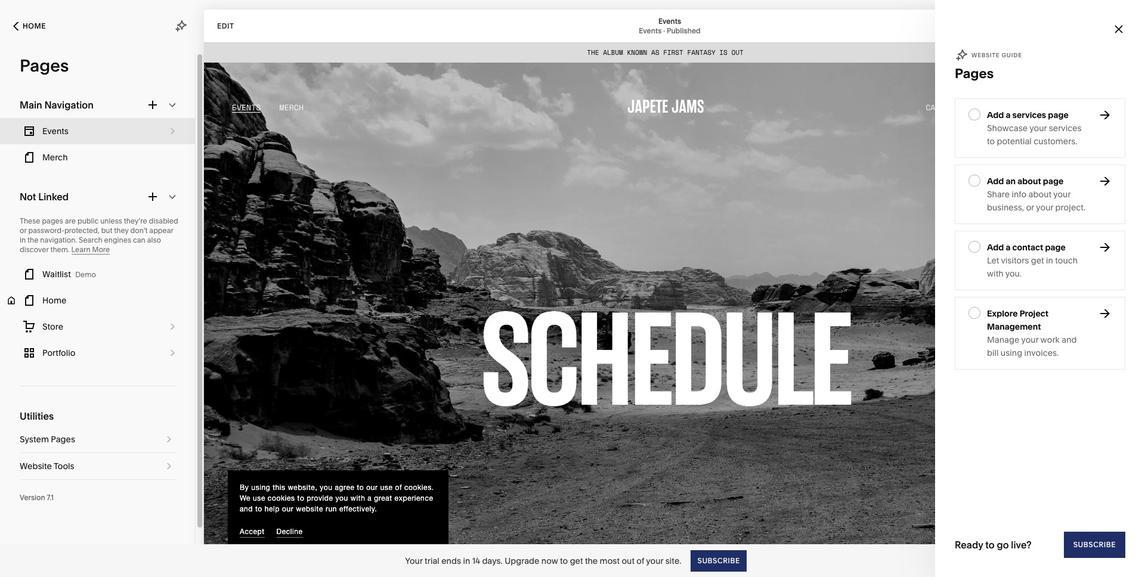 Task type: describe. For each thing, give the bounding box(es) containing it.
upgrade
[[505, 556, 540, 566]]

published
[[667, 26, 701, 35]]

page for services
[[1048, 110, 1069, 121]]

trial
[[425, 556, 440, 566]]

·
[[663, 26, 665, 35]]

protected,
[[64, 226, 99, 235]]

let
[[987, 255, 1000, 266]]

these pages are public unless they're disabled or password-protected, but they don't appear in the navigation. search engines can also discover them.
[[20, 217, 178, 254]]

customers.
[[1034, 136, 1078, 147]]

linked
[[38, 191, 69, 203]]

share
[[987, 189, 1010, 200]]

in inside these pages are public unless they're disabled or password-protected, but they don't appear in the navigation. search engines can also discover them.
[[20, 236, 26, 245]]

project
[[1020, 308, 1049, 319]]

ready to go live?
[[955, 539, 1032, 551]]

utilities
[[20, 410, 54, 422]]

demo
[[75, 270, 96, 279]]

manage
[[987, 335, 1020, 345]]

2 home button from the top
[[0, 288, 195, 314]]

0 horizontal spatial services
[[1013, 110, 1047, 121]]

or inside these pages are public unless they're disabled or password-protected, but they don't appear in the navigation. search engines can also discover them.
[[20, 226, 27, 235]]

info
[[1012, 189, 1027, 200]]

learn
[[71, 245, 90, 254]]

visitors
[[1001, 255, 1029, 266]]

1 horizontal spatial services
[[1049, 123, 1082, 134]]

navigation
[[44, 99, 94, 111]]

them.
[[50, 245, 70, 254]]

2 vertical spatial to
[[560, 556, 568, 566]]

edit button
[[209, 15, 242, 37]]

merch button
[[0, 144, 195, 171]]

your
[[405, 556, 423, 566]]

out
[[622, 556, 635, 566]]

are
[[65, 217, 76, 226]]

explore project management manage your work and bill using invoices.
[[987, 308, 1077, 359]]

events button
[[0, 118, 195, 144]]

they
[[114, 226, 129, 235]]

your left project.
[[1036, 202, 1054, 213]]

bill
[[987, 348, 999, 359]]

add a services page showcase your services to potential customers.
[[987, 110, 1082, 147]]

page for get
[[1045, 242, 1066, 253]]

and
[[1062, 335, 1077, 345]]

main navigation
[[20, 99, 94, 111]]

website tools
[[20, 461, 74, 472]]

but
[[101, 226, 112, 235]]

portfolio button
[[0, 340, 195, 366]]

portfolio
[[42, 348, 75, 359]]

management
[[987, 322, 1041, 332]]

to inside add a services page showcase your services to potential customers.
[[987, 136, 995, 147]]

website for website guide
[[972, 52, 1000, 58]]

waitlist
[[42, 269, 71, 280]]

your trial ends in 14 days. upgrade now to get the most out of your site.
[[405, 556, 682, 566]]

system pages
[[20, 434, 75, 445]]

most
[[600, 556, 620, 566]]

live?
[[1011, 539, 1032, 551]]

2 vertical spatial in
[[463, 556, 470, 566]]

using
[[1001, 348, 1023, 359]]

system pages button
[[20, 427, 175, 453]]

the inside these pages are public unless they're disabled or password-protected, but they don't appear in the navigation. search engines can also discover them.
[[27, 236, 38, 245]]

store
[[42, 322, 63, 332]]

now
[[542, 556, 558, 566]]

1 vertical spatial home
[[42, 295, 66, 306]]

learn more link
[[71, 245, 110, 255]]

discover
[[20, 245, 49, 254]]

website guide
[[972, 52, 1022, 58]]

navigation.
[[40, 236, 77, 245]]

of
[[637, 556, 644, 566]]

0 vertical spatial about
[[1018, 176, 1041, 187]]

search
[[79, 236, 102, 245]]

contact
[[1013, 242, 1044, 253]]

1 home button from the top
[[0, 13, 59, 39]]

ends
[[442, 556, 461, 566]]

potential
[[997, 136, 1032, 147]]

appear
[[149, 226, 173, 235]]

edit
[[217, 21, 234, 30]]

1 horizontal spatial the
[[585, 556, 598, 566]]

ready
[[955, 539, 983, 551]]

they're
[[124, 217, 147, 226]]

password-
[[28, 226, 64, 235]]

showcase
[[987, 123, 1028, 134]]

go
[[997, 539, 1009, 551]]

version
[[20, 493, 45, 502]]

1 vertical spatial subscribe
[[698, 556, 740, 565]]

learn more
[[71, 245, 110, 254]]

public
[[78, 217, 99, 226]]

1 vertical spatial events
[[639, 26, 662, 35]]



Task type: vqa. For each thing, say whether or not it's contained in the screenshot.


Task type: locate. For each thing, give the bounding box(es) containing it.
2 vertical spatial events
[[42, 126, 69, 137]]

a
[[1006, 110, 1011, 121], [1006, 242, 1011, 253]]

pages down website guide on the right of page
[[955, 66, 994, 82]]

1 horizontal spatial or
[[1026, 202, 1035, 213]]

page inside "add a contact page let visitors get in touch with you."
[[1045, 242, 1066, 253]]

events for events
[[42, 126, 69, 137]]

a inside add a services page showcase your services to potential customers.
[[1006, 110, 1011, 121]]

events up ·
[[659, 16, 681, 25]]

or down these
[[20, 226, 27, 235]]

events left ·
[[639, 26, 662, 35]]

1 vertical spatial about
[[1029, 189, 1052, 200]]

also
[[147, 236, 161, 245]]

services up customers.
[[1049, 123, 1082, 134]]

2 vertical spatial add
[[987, 242, 1004, 253]]

a for contact
[[1006, 242, 1011, 253]]

14
[[472, 556, 480, 566]]

subscribe button for your trial ends in 14 days. upgrade now to get the most out of your site.
[[691, 550, 747, 572]]

with
[[987, 268, 1004, 279]]

0 vertical spatial or
[[1026, 202, 1035, 213]]

main
[[20, 99, 42, 111]]

add for add a services page showcase your services to potential customers.
[[987, 110, 1004, 121]]

merch
[[42, 152, 68, 163]]

0 vertical spatial home
[[23, 21, 46, 30]]

website inside website tools "button"
[[20, 461, 52, 472]]

0 horizontal spatial subscribe
[[698, 556, 740, 565]]

unless
[[100, 217, 122, 226]]

1 vertical spatial page
[[1043, 176, 1064, 187]]

2 a from the top
[[1006, 242, 1011, 253]]

1 vertical spatial or
[[20, 226, 27, 235]]

2 horizontal spatial in
[[1046, 255, 1053, 266]]

business,
[[987, 202, 1024, 213]]

1 horizontal spatial subscribe
[[1074, 540, 1116, 549]]

or
[[1026, 202, 1035, 213], [20, 226, 27, 235]]

0 vertical spatial a
[[1006, 110, 1011, 121]]

add an about page share info about your business, or your project.
[[987, 176, 1086, 213]]

or down info
[[1026, 202, 1035, 213]]

website left guide
[[972, 52, 1000, 58]]

0 horizontal spatial website
[[20, 461, 52, 472]]

get down contact
[[1031, 255, 1044, 266]]

1 vertical spatial the
[[585, 556, 598, 566]]

add
[[987, 110, 1004, 121], [987, 176, 1004, 187], [987, 242, 1004, 253]]

1 horizontal spatial website
[[972, 52, 1000, 58]]

3 add from the top
[[987, 242, 1004, 253]]

the left the most
[[585, 556, 598, 566]]

0 vertical spatial subscribe
[[1074, 540, 1116, 549]]

pages
[[20, 55, 69, 76], [955, 66, 994, 82], [51, 434, 75, 445]]

1 vertical spatial a
[[1006, 242, 1011, 253]]

to right now
[[560, 556, 568, 566]]

pages inside system pages button
[[51, 434, 75, 445]]

1 vertical spatial home button
[[0, 288, 195, 314]]

0 vertical spatial in
[[20, 236, 26, 245]]

pages
[[42, 217, 63, 226]]

pages up main navigation
[[20, 55, 69, 76]]

page up project.
[[1043, 176, 1064, 187]]

website
[[972, 52, 1000, 58], [20, 461, 52, 472]]

in left touch
[[1046, 255, 1053, 266]]

events for events events · published
[[659, 16, 681, 25]]

add up showcase
[[987, 110, 1004, 121]]

to down showcase
[[987, 136, 995, 147]]

1 horizontal spatial get
[[1031, 255, 1044, 266]]

your
[[1030, 123, 1047, 134], [1054, 189, 1071, 200], [1036, 202, 1054, 213], [1022, 335, 1039, 345], [646, 556, 664, 566]]

about
[[1018, 176, 1041, 187], [1029, 189, 1052, 200]]

website tools button
[[20, 453, 175, 480]]

0 vertical spatial services
[[1013, 110, 1047, 121]]

home button
[[0, 13, 59, 39], [0, 288, 195, 314]]

can
[[133, 236, 145, 245]]

site.
[[666, 556, 682, 566]]

0 vertical spatial the
[[27, 236, 38, 245]]

2 vertical spatial page
[[1045, 242, 1066, 253]]

these
[[20, 217, 40, 226]]

events up merch
[[42, 126, 69, 137]]

a inside "add a contact page let visitors get in touch with you."
[[1006, 242, 1011, 253]]

add a new page to the "not linked" navigation group image
[[146, 190, 159, 203]]

events
[[659, 16, 681, 25], [639, 26, 662, 35], [42, 126, 69, 137]]

1 vertical spatial website
[[20, 461, 52, 472]]

events inside button
[[42, 126, 69, 137]]

0 vertical spatial home button
[[0, 13, 59, 39]]

0 horizontal spatial get
[[570, 556, 583, 566]]

1 vertical spatial to
[[986, 539, 995, 551]]

engines
[[104, 236, 131, 245]]

in inside "add a contact page let visitors get in touch with you."
[[1046, 255, 1053, 266]]

in
[[20, 236, 26, 245], [1046, 255, 1053, 266], [463, 556, 470, 566]]

1 a from the top
[[1006, 110, 1011, 121]]

subscribe button for ready to go live?
[[1064, 532, 1126, 558]]

the up discover
[[27, 236, 38, 245]]

subscribe button
[[1064, 532, 1126, 558], [691, 550, 747, 572]]

0 horizontal spatial subscribe button
[[691, 550, 747, 572]]

page inside add an about page share info about your business, or your project.
[[1043, 176, 1064, 187]]

1 vertical spatial add
[[987, 176, 1004, 187]]

more
[[92, 245, 110, 254]]

1 horizontal spatial in
[[463, 556, 470, 566]]

tools
[[54, 461, 74, 472]]

events events · published
[[639, 16, 701, 35]]

2 add from the top
[[987, 176, 1004, 187]]

0 vertical spatial add
[[987, 110, 1004, 121]]

in up discover
[[20, 236, 26, 245]]

an
[[1006, 176, 1016, 187]]

page up customers.
[[1048, 110, 1069, 121]]

0 horizontal spatial the
[[27, 236, 38, 245]]

add inside add an about page share info about your business, or your project.
[[987, 176, 1004, 187]]

0 horizontal spatial or
[[20, 226, 27, 235]]

a up visitors
[[1006, 242, 1011, 253]]

not linked
[[20, 191, 69, 203]]

7.1
[[47, 493, 54, 502]]

services
[[1013, 110, 1047, 121], [1049, 123, 1082, 134]]

a up showcase
[[1006, 110, 1011, 121]]

add a new page to the "main navigation" group image
[[146, 98, 159, 112]]

page up touch
[[1045, 242, 1066, 253]]

you.
[[1006, 268, 1022, 279]]

0 vertical spatial events
[[659, 16, 681, 25]]

subscribe
[[1074, 540, 1116, 549], [698, 556, 740, 565]]

not
[[20, 191, 36, 203]]

a for services
[[1006, 110, 1011, 121]]

add a contact page let visitors get in touch with you.
[[987, 242, 1078, 279]]

website for website tools
[[20, 461, 52, 472]]

touch
[[1055, 255, 1078, 266]]

version 7.1
[[20, 493, 54, 502]]

services up showcase
[[1013, 110, 1047, 121]]

days.
[[482, 556, 503, 566]]

1 add from the top
[[987, 110, 1004, 121]]

page for about
[[1043, 176, 1064, 187]]

1 vertical spatial get
[[570, 556, 583, 566]]

waitlist demo
[[42, 269, 96, 280]]

0 vertical spatial to
[[987, 136, 995, 147]]

your up project.
[[1054, 189, 1071, 200]]

work
[[1041, 335, 1060, 345]]

1 vertical spatial services
[[1049, 123, 1082, 134]]

your up customers.
[[1030, 123, 1047, 134]]

add inside add a services page showcase your services to potential customers.
[[987, 110, 1004, 121]]

disabled
[[149, 217, 178, 226]]

store button
[[0, 314, 195, 340]]

add inside "add a contact page let visitors get in touch with you."
[[987, 242, 1004, 253]]

1 horizontal spatial subscribe button
[[1064, 532, 1126, 558]]

website down "system"
[[20, 461, 52, 472]]

system
[[20, 434, 49, 445]]

in left 14 at the bottom
[[463, 556, 470, 566]]

your inside add a services page showcase your services to potential customers.
[[1030, 123, 1047, 134]]

your right the of
[[646, 556, 664, 566]]

invoices.
[[1025, 348, 1059, 359]]

your inside explore project management manage your work and bill using invoices.
[[1022, 335, 1039, 345]]

0 vertical spatial get
[[1031, 255, 1044, 266]]

get right now
[[570, 556, 583, 566]]

1 vertical spatial in
[[1046, 255, 1053, 266]]

pages up tools
[[51, 434, 75, 445]]

or inside add an about page share info about your business, or your project.
[[1026, 202, 1035, 213]]

explore
[[987, 308, 1018, 319]]

to left "go" at the bottom of page
[[986, 539, 995, 551]]

add up let
[[987, 242, 1004, 253]]

0 vertical spatial page
[[1048, 110, 1069, 121]]

page inside add a services page showcase your services to potential customers.
[[1048, 110, 1069, 121]]

project.
[[1056, 202, 1086, 213]]

page
[[1048, 110, 1069, 121], [1043, 176, 1064, 187], [1045, 242, 1066, 253]]

don't
[[130, 226, 148, 235]]

about right info
[[1029, 189, 1052, 200]]

get inside "add a contact page let visitors get in touch with you."
[[1031, 255, 1044, 266]]

add for add an about page share info about your business, or your project.
[[987, 176, 1004, 187]]

add for add a contact page let visitors get in touch with you.
[[987, 242, 1004, 253]]

about up info
[[1018, 176, 1041, 187]]

guide
[[1002, 52, 1022, 58]]

0 horizontal spatial in
[[20, 236, 26, 245]]

your up invoices.
[[1022, 335, 1039, 345]]

add up the share
[[987, 176, 1004, 187]]

the
[[27, 236, 38, 245], [585, 556, 598, 566]]

0 vertical spatial website
[[972, 52, 1000, 58]]



